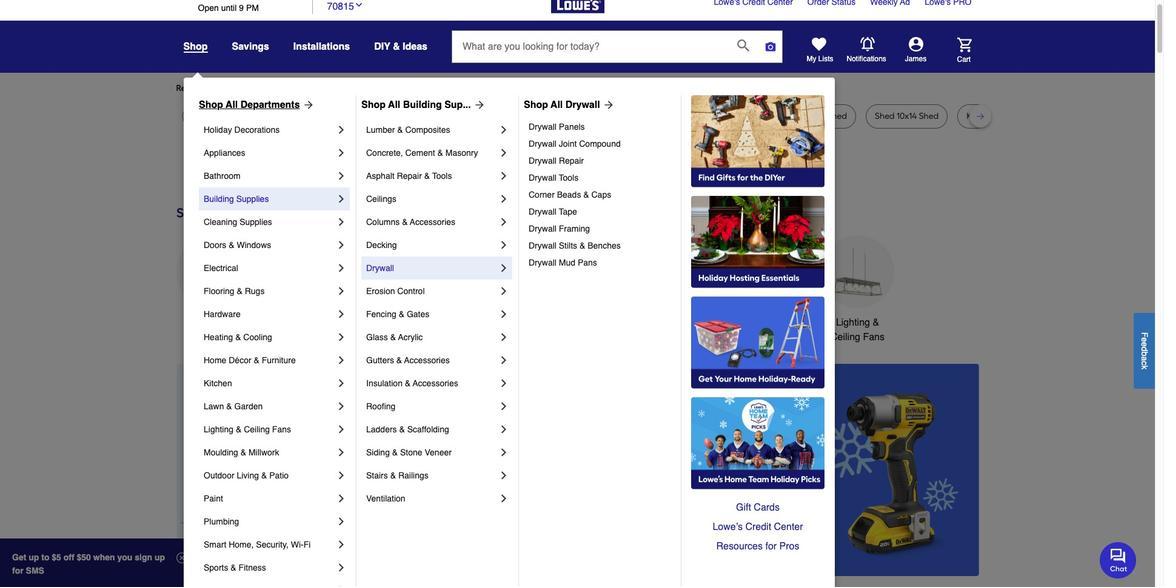 Task type: describe. For each thing, give the bounding box(es) containing it.
cleaning
[[204, 217, 237, 227]]

chevron right image for roofing
[[498, 400, 510, 413]]

drywall for drywall stilts & benches
[[529, 241, 557, 251]]

james
[[906, 55, 927, 63]]

open until 9 pm
[[198, 3, 259, 13]]

lowe's home improvement notification center image
[[861, 37, 875, 51]]

off
[[64, 553, 74, 562]]

drywall panels link
[[529, 118, 673, 135]]

chevron right image for kitchen
[[335, 377, 348, 389]]

arrow right image for shop all departments
[[300, 99, 315, 111]]

ladders
[[366, 425, 397, 434]]

accessories for columns & accessories
[[410, 217, 456, 227]]

sms
[[26, 566, 44, 576]]

holiday decorations link
[[204, 118, 335, 141]]

acrylic
[[398, 332, 423, 342]]

you for more suggestions for you
[[394, 83, 409, 93]]

garden
[[235, 402, 263, 411]]

decking link
[[366, 234, 498, 257]]

& inside button
[[873, 317, 880, 328]]

windows
[[237, 240, 271, 250]]

outdoor
[[735, 111, 767, 121]]

cleaning supplies
[[204, 217, 272, 227]]

drywall inside drywall link
[[366, 263, 394, 273]]

cleaning supplies link
[[204, 211, 335, 234]]

all for building
[[388, 99, 401, 110]]

shed outdoor storage
[[713, 111, 800, 121]]

concrete, cement & masonry link
[[366, 141, 498, 164]]

drywall repair
[[529, 156, 584, 166]]

& inside "link"
[[235, 332, 241, 342]]

pros
[[780, 541, 800, 552]]

drywall for drywall tools
[[529, 173, 557, 183]]

lighting & ceiling fans button
[[822, 235, 895, 345]]

kitchen link
[[204, 372, 335, 395]]

smart home
[[739, 317, 793, 328]]

framing
[[559, 224, 590, 234]]

get
[[12, 553, 26, 562]]

drywall mud pans
[[529, 258, 597, 268]]

fans inside lighting & ceiling fans
[[863, 332, 885, 343]]

kitchen for kitchen
[[204, 379, 232, 388]]

heating & cooling link
[[204, 326, 335, 349]]

you for recommended searches for you
[[287, 83, 301, 93]]

chevron right image for lawn & garden
[[335, 400, 348, 413]]

drywall stilts & benches link
[[529, 237, 673, 254]]

resources for pros
[[717, 541, 800, 552]]

10x14
[[897, 111, 917, 121]]

home décor & furniture
[[204, 355, 296, 365]]

faucets
[[490, 317, 524, 328]]

cooling
[[243, 332, 272, 342]]

chevron right image for siding & stone veneer
[[498, 446, 510, 459]]

chevron right image for plumbing
[[335, 516, 348, 528]]

fencing
[[366, 309, 397, 319]]

decorations for christmas
[[371, 332, 423, 343]]

gift cards
[[736, 502, 780, 513]]

my lists
[[807, 55, 834, 63]]

glass
[[366, 332, 388, 342]]

asphalt repair & tools link
[[366, 164, 498, 187]]

moulding & millwork link
[[204, 441, 335, 464]]

open
[[198, 3, 219, 13]]

insulation & accessories
[[366, 379, 458, 388]]

wallpaper
[[307, 111, 348, 121]]

all for departments
[[226, 99, 238, 110]]

9
[[239, 3, 244, 13]]

chevron down image
[[354, 0, 364, 9]]

1 up from the left
[[29, 553, 39, 562]]

chevron right image for stairs & railings
[[498, 470, 510, 482]]

lighting inside button
[[837, 317, 871, 328]]

benches
[[588, 241, 621, 251]]

ladders & scaffolding
[[366, 425, 449, 434]]

masonry
[[446, 148, 478, 158]]

decorations for holiday
[[235, 125, 280, 135]]

1 vertical spatial lighting & ceiling fans
[[204, 425, 291, 434]]

for inside get up to $5 off $50 when you sign up for sms
[[12, 566, 23, 576]]

arrow left image
[[402, 470, 414, 482]]

drywall tools link
[[529, 169, 673, 186]]

0 vertical spatial building
[[403, 99, 442, 110]]

kitchen for kitchen faucets
[[454, 317, 487, 328]]

chevron right image for cleaning supplies
[[335, 216, 348, 228]]

chevron right image for insulation & accessories
[[498, 377, 510, 389]]

shop all drywall link
[[524, 98, 615, 112]]

drywall for drywall repair
[[529, 156, 557, 166]]

veneer
[[425, 448, 452, 457]]

gates
[[407, 309, 430, 319]]

chevron right image for gutters & accessories
[[498, 354, 510, 366]]

25 days of deals. don't miss deals every day. same-day delivery on in-stock orders placed by 2 p m. image
[[176, 364, 372, 576]]

drywall framing
[[529, 224, 590, 234]]

diy
[[374, 41, 391, 52]]

sports & fitness link
[[204, 556, 335, 579]]

gift cards link
[[692, 498, 825, 517]]

search image
[[738, 39, 750, 51]]

gift
[[736, 502, 752, 513]]

flooring & rugs
[[204, 286, 265, 296]]

mower
[[215, 111, 241, 121]]

for up the door at left
[[382, 83, 393, 93]]

& inside "link"
[[405, 379, 411, 388]]

ceilings link
[[366, 187, 498, 211]]

camera image
[[765, 41, 777, 53]]

lowe's
[[713, 522, 743, 533]]

shop button
[[184, 41, 208, 53]]

chevron right image for fencing & gates
[[498, 308, 510, 320]]

chevron right image for heating & cooling
[[335, 331, 348, 343]]

drywall for drywall mud pans
[[529, 258, 557, 268]]

railings
[[399, 471, 429, 480]]

for up departments
[[274, 83, 285, 93]]

home inside 'link'
[[204, 355, 226, 365]]

roofing
[[366, 402, 396, 411]]

supplies for cleaning supplies
[[240, 217, 272, 227]]

lowe's home improvement logo image
[[551, 0, 605, 28]]

lowe's home improvement cart image
[[958, 37, 972, 52]]

control
[[398, 286, 425, 296]]

repair for drywall
[[559, 156, 584, 166]]

scaffolding
[[407, 425, 449, 434]]

you
[[117, 553, 132, 562]]

chevron right image for smart home, security, wi-fi
[[335, 539, 348, 551]]

christmas decorations
[[371, 317, 423, 343]]

moulding
[[204, 448, 238, 457]]

chevron right image for hardware
[[335, 308, 348, 320]]

decking
[[366, 240, 397, 250]]

tape
[[559, 207, 577, 217]]

1 horizontal spatial tools
[[559, 173, 579, 183]]

up to 50 percent off select tools and accessories. image
[[392, 364, 979, 576]]

chevron right image for holiday decorations
[[335, 124, 348, 136]]

stilts
[[559, 241, 578, 251]]

0 vertical spatial bathroom
[[204, 171, 241, 181]]

stairs
[[366, 471, 388, 480]]

lighting & ceiling fans link
[[204, 418, 335, 441]]

lowe's credit center link
[[692, 517, 825, 537]]

supplies for building supplies
[[236, 194, 269, 204]]

recommended searches for you heading
[[176, 83, 979, 95]]

home décor & furniture link
[[204, 349, 335, 372]]

to
[[41, 553, 49, 562]]

chevron right image for sports & fitness
[[335, 562, 348, 574]]

patio
[[269, 471, 289, 480]]

fi
[[304, 540, 311, 550]]

appliances inside button
[[189, 317, 236, 328]]

f e e d b a c k
[[1140, 332, 1150, 369]]

all for drywall
[[551, 99, 563, 110]]

2 up from the left
[[155, 553, 165, 562]]

lumber & composites link
[[366, 118, 498, 141]]

chevron right image for lighting & ceiling fans
[[335, 423, 348, 436]]

smart home, security, wi-fi
[[204, 540, 311, 550]]

scroll to item #2 element
[[653, 553, 684, 560]]

lawn & garden link
[[204, 395, 335, 418]]

columns & accessories
[[366, 217, 456, 227]]

get up to $5 off $50 when you sign up for sms
[[12, 553, 165, 576]]

chevron right image for lumber & composites
[[498, 124, 510, 136]]

chevron right image for asphalt repair & tools
[[498, 170, 510, 182]]

home,
[[229, 540, 254, 550]]

shop all drywall
[[524, 99, 600, 110]]

furniture
[[262, 355, 296, 365]]



Task type: vqa. For each thing, say whether or not it's contained in the screenshot.
A DARK BLUE BACKGROUND CHECK ICON. in the left bottom of the page
no



Task type: locate. For each thing, give the bounding box(es) containing it.
center
[[774, 522, 804, 533]]

building supplies link
[[204, 187, 335, 211]]

all up door interior
[[388, 99, 401, 110]]

accessories for insulation & accessories
[[413, 379, 458, 388]]

arrow right image down more
[[300, 99, 315, 111]]

holiday decorations
[[204, 125, 280, 135]]

supplies up cleaning supplies
[[236, 194, 269, 204]]

0 vertical spatial smart
[[739, 317, 765, 328]]

drywall up the corner
[[529, 173, 557, 183]]

0 vertical spatial kitchen
[[454, 317, 487, 328]]

kitchen up lawn
[[204, 379, 232, 388]]

0 vertical spatial lighting & ceiling fans
[[831, 317, 885, 343]]

chevron right image for erosion control
[[498, 285, 510, 297]]

for down get
[[12, 566, 23, 576]]

home
[[767, 317, 793, 328], [204, 355, 226, 365]]

1 horizontal spatial building
[[403, 99, 442, 110]]

drywall inside 'drywall joint compound' link
[[529, 139, 557, 149]]

for left the pros
[[766, 541, 777, 552]]

shop up the door at left
[[362, 99, 386, 110]]

shop for shop all building sup...
[[362, 99, 386, 110]]

up left to
[[29, 553, 39, 562]]

installations button
[[294, 36, 350, 58]]

building supplies
[[204, 194, 269, 204]]

chevron right image for electrical
[[335, 262, 348, 274]]

shed for shed outdoor storage
[[713, 111, 733, 121]]

1 horizontal spatial bathroom
[[653, 317, 695, 328]]

2 horizontal spatial shop
[[524, 99, 548, 110]]

e up b
[[1140, 342, 1150, 347]]

lighting & ceiling fans inside button
[[831, 317, 885, 343]]

drywall inside drywall tools link
[[529, 173, 557, 183]]

1 shed from the left
[[713, 111, 733, 121]]

kitchen inside button
[[454, 317, 487, 328]]

decorations down peel on the top of the page
[[235, 125, 280, 135]]

1 vertical spatial kitchen
[[204, 379, 232, 388]]

1 horizontal spatial ceiling
[[831, 332, 861, 343]]

wi-
[[291, 540, 304, 550]]

installations
[[294, 41, 350, 52]]

1 e from the top
[[1140, 337, 1150, 342]]

decorations down christmas
[[371, 332, 423, 343]]

1 vertical spatial lighting
[[204, 425, 234, 434]]

arrow right image inside shop all drywall link
[[600, 99, 615, 111]]

smart inside button
[[739, 317, 765, 328]]

kitchen
[[454, 317, 487, 328], [204, 379, 232, 388]]

chevron right image for building supplies
[[335, 193, 348, 205]]

1 horizontal spatial lighting & ceiling fans
[[831, 317, 885, 343]]

0 vertical spatial home
[[767, 317, 793, 328]]

2 shed from the left
[[828, 111, 847, 121]]

shed left 10x14
[[875, 111, 895, 121]]

0 horizontal spatial smart
[[204, 540, 226, 550]]

70815 button
[[327, 0, 364, 14]]

accessories for gutters & accessories
[[404, 355, 450, 365]]

cart
[[958, 55, 971, 63]]

departments
[[241, 99, 300, 110]]

drywall joint compound
[[529, 139, 621, 149]]

accessories up the decking link
[[410, 217, 456, 227]]

ceiling inside button
[[831, 332, 861, 343]]

c
[[1140, 361, 1150, 365]]

caps
[[592, 190, 612, 200]]

tools up 'ceilings' link
[[432, 171, 452, 181]]

chevron right image for appliances
[[335, 147, 348, 159]]

up right sign
[[155, 553, 165, 562]]

glass & acrylic link
[[366, 326, 498, 349]]

find gifts for the diyer. image
[[692, 95, 825, 187]]

1 vertical spatial decorations
[[371, 332, 423, 343]]

chat invite button image
[[1100, 541, 1137, 579]]

chevron right image for drywall
[[498, 262, 510, 274]]

appliances button
[[176, 235, 249, 330]]

panels
[[559, 122, 585, 132]]

chevron right image for paint
[[335, 493, 348, 505]]

2 e from the top
[[1140, 342, 1150, 347]]

savings
[[232, 41, 269, 52]]

0 vertical spatial lighting
[[837, 317, 871, 328]]

all
[[226, 99, 238, 110], [388, 99, 401, 110], [551, 99, 563, 110]]

accessories up insulation & accessories "link" at the bottom of page
[[404, 355, 450, 365]]

building up interior
[[403, 99, 442, 110]]

bathroom link
[[204, 164, 335, 187]]

diy & ideas button
[[374, 36, 428, 58]]

shop for shop all drywall
[[524, 99, 548, 110]]

credit
[[746, 522, 772, 533]]

shed right storage
[[828, 111, 847, 121]]

1 horizontal spatial all
[[388, 99, 401, 110]]

chevron right image for columns & accessories
[[498, 216, 510, 228]]

1 horizontal spatial fans
[[863, 332, 885, 343]]

lawn
[[204, 402, 224, 411]]

2 vertical spatial accessories
[[413, 379, 458, 388]]

lighting & ceiling fans
[[831, 317, 885, 343], [204, 425, 291, 434]]

0 horizontal spatial arrow right image
[[300, 99, 315, 111]]

e
[[1140, 337, 1150, 342], [1140, 342, 1150, 347]]

lowe's home team holiday picks. image
[[692, 397, 825, 490]]

get your home holiday-ready. image
[[692, 297, 825, 389]]

3 shop from the left
[[524, 99, 548, 110]]

0 vertical spatial decorations
[[235, 125, 280, 135]]

drywall down toilet
[[529, 122, 557, 132]]

drywall down drywall framing
[[529, 241, 557, 251]]

drywall inside drywall framing link
[[529, 224, 557, 234]]

chevron right image for glass & acrylic
[[498, 331, 510, 343]]

heating
[[204, 332, 233, 342]]

1 vertical spatial home
[[204, 355, 226, 365]]

0 horizontal spatial up
[[29, 553, 39, 562]]

shop inside shop all building sup... link
[[362, 99, 386, 110]]

0 horizontal spatial lighting & ceiling fans
[[204, 425, 291, 434]]

0 vertical spatial ceiling
[[831, 332, 861, 343]]

drywall for drywall joint compound
[[529, 139, 557, 149]]

drywall for drywall tape
[[529, 207, 557, 217]]

smart inside smart home, security, wi-fi link
[[204, 540, 226, 550]]

1 shop from the left
[[199, 99, 223, 110]]

f
[[1140, 332, 1150, 337]]

0 horizontal spatial tools
[[432, 171, 452, 181]]

e up d
[[1140, 337, 1150, 342]]

1 you from the left
[[287, 83, 301, 93]]

hardware
[[204, 309, 241, 319]]

0 vertical spatial fans
[[863, 332, 885, 343]]

tools
[[432, 171, 452, 181], [559, 173, 579, 183]]

chevron right image for concrete, cement & masonry
[[498, 147, 510, 159]]

1 horizontal spatial up
[[155, 553, 165, 562]]

1 horizontal spatial shop
[[362, 99, 386, 110]]

Search Query text field
[[453, 31, 728, 62]]

shop 25 days of deals by category image
[[176, 203, 979, 223]]

holiday hosting essentials. image
[[692, 196, 825, 288]]

appliances
[[204, 148, 245, 158], [189, 317, 236, 328]]

corner
[[529, 190, 555, 200]]

drywall inside drywall panels link
[[529, 122, 557, 132]]

arrow right image
[[300, 99, 315, 111], [600, 99, 615, 111]]

smart
[[739, 317, 765, 328], [204, 540, 226, 550]]

outdoor
[[204, 471, 235, 480]]

0 horizontal spatial lighting
[[204, 425, 234, 434]]

fencing & gates
[[366, 309, 430, 319]]

1 vertical spatial ceiling
[[244, 425, 270, 434]]

shop inside shop all drywall link
[[524, 99, 548, 110]]

chevron right image for doors & windows
[[335, 239, 348, 251]]

chevron right image for decking
[[498, 239, 510, 251]]

2 shop from the left
[[362, 99, 386, 110]]

arrow right image for shop all drywall
[[600, 99, 615, 111]]

refrigerator
[[451, 111, 497, 121]]

1 arrow right image from the left
[[300, 99, 315, 111]]

supplies
[[236, 194, 269, 204], [240, 217, 272, 227]]

all up mower
[[226, 99, 238, 110]]

you up the shop all building sup...
[[394, 83, 409, 93]]

concrete, cement & masonry
[[366, 148, 478, 158]]

repair down drywall joint compound
[[559, 156, 584, 166]]

appliances up heating at the bottom left of page
[[189, 317, 236, 328]]

$50
[[77, 553, 91, 562]]

decorations inside 'button'
[[371, 332, 423, 343]]

peel stick wallpaper
[[269, 111, 348, 121]]

recommended
[[176, 83, 235, 93]]

shop inside shop all departments link
[[199, 99, 223, 110]]

1 vertical spatial smart
[[204, 540, 226, 550]]

0 horizontal spatial all
[[226, 99, 238, 110]]

home inside button
[[767, 317, 793, 328]]

supplies up windows
[[240, 217, 272, 227]]

0 horizontal spatial home
[[204, 355, 226, 365]]

all up drywall panels
[[551, 99, 563, 110]]

1 horizontal spatial home
[[767, 317, 793, 328]]

corner beads & caps
[[529, 190, 612, 200]]

tools up beads
[[559, 173, 579, 183]]

décor
[[229, 355, 252, 365]]

1 horizontal spatial arrow right image
[[600, 99, 615, 111]]

lawn mower
[[191, 111, 241, 121]]

$5
[[52, 553, 61, 562]]

moulding & millwork
[[204, 448, 279, 457]]

columns
[[366, 217, 400, 227]]

1 vertical spatial accessories
[[404, 355, 450, 365]]

for
[[274, 83, 285, 93], [382, 83, 393, 93], [766, 541, 777, 552], [12, 566, 23, 576]]

1 horizontal spatial smart
[[739, 317, 765, 328]]

ladders & scaffolding link
[[366, 418, 498, 441]]

building up cleaning
[[204, 194, 234, 204]]

shed left outdoor
[[713, 111, 733, 121]]

chevron right image
[[335, 124, 348, 136], [498, 124, 510, 136], [335, 147, 348, 159], [498, 147, 510, 159], [335, 170, 348, 182], [335, 193, 348, 205], [498, 193, 510, 205], [335, 216, 348, 228], [498, 216, 510, 228], [335, 239, 348, 251], [335, 262, 348, 274], [498, 262, 510, 274], [498, 308, 510, 320], [335, 354, 348, 366], [498, 354, 510, 366], [335, 377, 348, 389], [498, 377, 510, 389], [335, 400, 348, 413], [498, 400, 510, 413], [335, 423, 348, 436], [498, 423, 510, 436], [498, 446, 510, 459], [335, 470, 348, 482], [498, 470, 510, 482], [335, 493, 348, 505], [335, 562, 348, 574], [335, 585, 348, 587]]

0 vertical spatial appliances
[[204, 148, 245, 158]]

chevron right image for ventilation
[[498, 493, 510, 505]]

drywall up drywall tools
[[529, 156, 557, 166]]

1 vertical spatial repair
[[397, 171, 422, 181]]

drywall for drywall panels
[[529, 122, 557, 132]]

smart for smart home
[[739, 317, 765, 328]]

1 vertical spatial supplies
[[240, 217, 272, 227]]

appliances link
[[204, 141, 335, 164]]

storage
[[769, 111, 800, 121]]

drywall inside shop all drywall link
[[566, 99, 600, 110]]

accessories
[[410, 217, 456, 227], [404, 355, 450, 365], [413, 379, 458, 388]]

chevron right image for bathroom
[[335, 170, 348, 182]]

arrow right image up drywall panels link
[[600, 99, 615, 111]]

a
[[1140, 356, 1150, 361]]

shop up toilet
[[524, 99, 548, 110]]

lowe's wishes you and your family a happy hanukkah. image
[[176, 160, 979, 190]]

bathroom inside button
[[653, 317, 695, 328]]

1 vertical spatial building
[[204, 194, 234, 204]]

0 horizontal spatial shop
[[199, 99, 223, 110]]

2 horizontal spatial all
[[551, 99, 563, 110]]

4 shed from the left
[[919, 111, 939, 121]]

chevron right image for ceilings
[[498, 193, 510, 205]]

2 all from the left
[[388, 99, 401, 110]]

lumber
[[366, 125, 395, 135]]

erosion control link
[[366, 280, 498, 303]]

chevron right image for flooring & rugs
[[335, 285, 348, 297]]

suggestions
[[332, 83, 380, 93]]

0 horizontal spatial bathroom
[[204, 171, 241, 181]]

accessories down gutters & accessories link
[[413, 379, 458, 388]]

& inside 'link'
[[254, 355, 260, 365]]

0 vertical spatial supplies
[[236, 194, 269, 204]]

shed for shed 10x14 shed
[[875, 111, 895, 121]]

appliances down holiday
[[204, 148, 245, 158]]

1 vertical spatial appliances
[[189, 317, 236, 328]]

concrete,
[[366, 148, 403, 158]]

repair for asphalt
[[397, 171, 422, 181]]

1 horizontal spatial you
[[394, 83, 409, 93]]

drywall up the erosion
[[366, 263, 394, 273]]

drywall inside drywall mud pans link
[[529, 258, 557, 268]]

drywall for drywall framing
[[529, 224, 557, 234]]

1 vertical spatial fans
[[272, 425, 291, 434]]

drywall inside the drywall repair link
[[529, 156, 557, 166]]

arrow right image inside shop all departments link
[[300, 99, 315, 111]]

drywall joint compound link
[[529, 135, 673, 152]]

0 horizontal spatial fans
[[272, 425, 291, 434]]

board
[[662, 111, 685, 121]]

smart home, security, wi-fi link
[[204, 533, 335, 556]]

1 vertical spatial bathroom
[[653, 317, 695, 328]]

0 horizontal spatial ceiling
[[244, 425, 270, 434]]

roofing link
[[366, 395, 498, 418]]

chevron right image for outdoor living & patio
[[335, 470, 348, 482]]

kitchen left faucets
[[454, 317, 487, 328]]

0 horizontal spatial repair
[[397, 171, 422, 181]]

1 horizontal spatial decorations
[[371, 332, 423, 343]]

plumbing
[[204, 517, 239, 527]]

drywall left mud
[[529, 258, 557, 268]]

2 arrow right image from the left
[[600, 99, 615, 111]]

repair down cement
[[397, 171, 422, 181]]

resources for pros link
[[692, 537, 825, 556]]

1 horizontal spatial lighting
[[837, 317, 871, 328]]

you left more
[[287, 83, 301, 93]]

arrow right image
[[471, 99, 486, 111]]

drywall framing link
[[529, 220, 673, 237]]

drywall up drywall repair
[[529, 139, 557, 149]]

smart home button
[[729, 235, 802, 330]]

plumbing link
[[204, 510, 335, 533]]

1 all from the left
[[226, 99, 238, 110]]

drywall inside drywall stilts & benches link
[[529, 241, 557, 251]]

ideas
[[403, 41, 428, 52]]

sign
[[135, 553, 152, 562]]

for inside "link"
[[766, 541, 777, 552]]

smart for smart home, security, wi-fi
[[204, 540, 226, 550]]

0 horizontal spatial kitchen
[[204, 379, 232, 388]]

interior
[[396, 111, 423, 121]]

glass & acrylic
[[366, 332, 423, 342]]

doors & windows
[[204, 240, 271, 250]]

lowe's home improvement lists image
[[812, 37, 827, 52]]

siding & stone veneer link
[[366, 441, 498, 464]]

3 shed from the left
[[875, 111, 895, 121]]

chevron right image for home décor & furniture
[[335, 354, 348, 366]]

0 vertical spatial repair
[[559, 156, 584, 166]]

0 vertical spatial accessories
[[410, 217, 456, 227]]

3 all from the left
[[551, 99, 563, 110]]

chevron right image for moulding & millwork
[[335, 446, 348, 459]]

& inside button
[[393, 41, 400, 52]]

drywall up quikrete
[[566, 99, 600, 110]]

0 horizontal spatial building
[[204, 194, 234, 204]]

shed right 10x14
[[919, 111, 939, 121]]

drywall down the corner
[[529, 207, 557, 217]]

drywall stilts & benches
[[529, 241, 621, 251]]

0 horizontal spatial you
[[287, 83, 301, 93]]

drywall down drywall tape
[[529, 224, 557, 234]]

asphalt repair & tools
[[366, 171, 452, 181]]

chevron right image for ladders & scaffolding
[[498, 423, 510, 436]]

shop all departments link
[[199, 98, 315, 112]]

None search field
[[452, 30, 783, 74]]

shed for shed
[[828, 111, 847, 121]]

shop up lawn mower
[[199, 99, 223, 110]]

2 you from the left
[[394, 83, 409, 93]]

shop for shop all departments
[[199, 99, 223, 110]]

composites
[[406, 125, 450, 135]]

0 horizontal spatial decorations
[[235, 125, 280, 135]]

1 horizontal spatial kitchen
[[454, 317, 487, 328]]

drywall inside drywall tape link
[[529, 207, 557, 217]]

pm
[[246, 3, 259, 13]]

chevron right image
[[498, 170, 510, 182], [498, 239, 510, 251], [335, 285, 348, 297], [498, 285, 510, 297], [335, 308, 348, 320], [335, 331, 348, 343], [498, 331, 510, 343], [335, 446, 348, 459], [498, 493, 510, 505], [335, 516, 348, 528], [335, 539, 348, 551]]

accessories inside "link"
[[413, 379, 458, 388]]

1 horizontal spatial repair
[[559, 156, 584, 166]]

stick
[[287, 111, 305, 121]]



